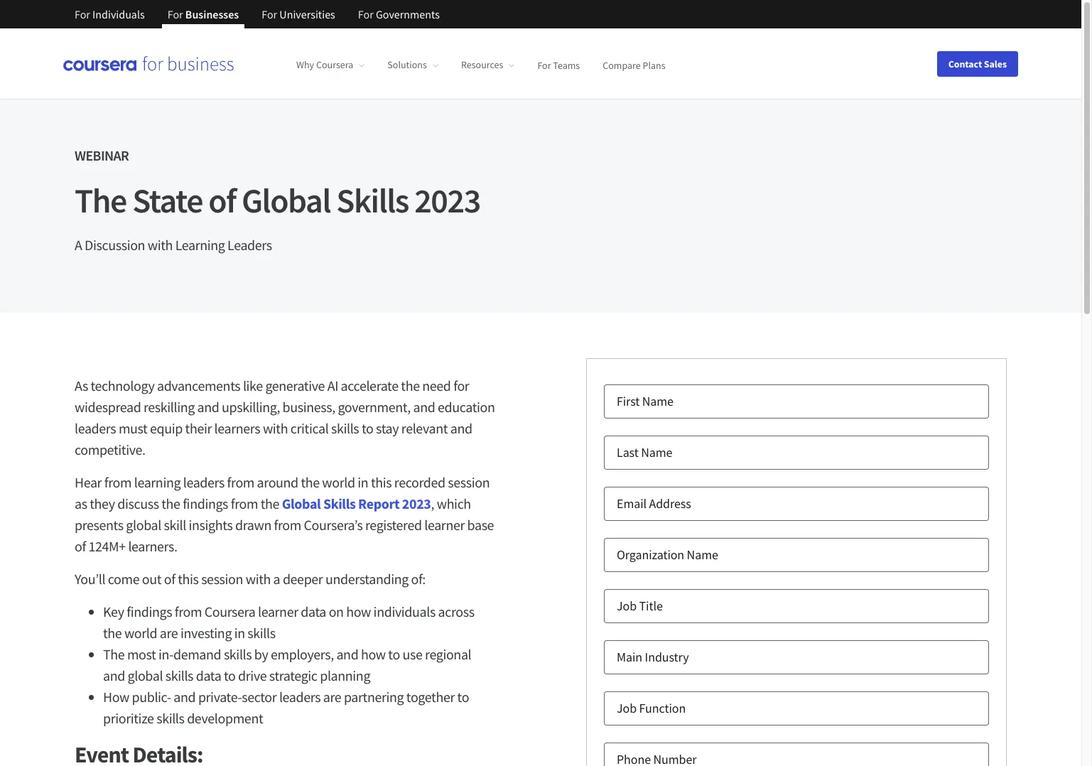 Task type: locate. For each thing, give the bounding box(es) containing it.
2023
[[414, 179, 480, 222], [402, 495, 431, 512]]

findings inside key findings from coursera learner data on how individuals across the world are investing in skills the most in-demand skills by employers, and how to use regional and global skills data to drive strategic planning how public- and private-sector leaders are partnering together to prioritize skills development
[[127, 603, 172, 620]]

planning
[[320, 667, 370, 684]]

0 vertical spatial this
[[371, 473, 392, 491]]

0 horizontal spatial world
[[124, 624, 157, 642]]

0 vertical spatial are
[[160, 624, 178, 642]]

coursera's
[[304, 516, 363, 534]]

generative
[[265, 377, 325, 394]]

1 vertical spatial findings
[[127, 603, 172, 620]]

skills right critical
[[331, 419, 359, 437]]

global inside key findings from coursera learner data on how individuals across the world are investing in skills the most in-demand skills by employers, and how to use regional and global skills data to drive strategic planning how public- and private-sector leaders are partnering together to prioritize skills development
[[128, 667, 163, 684]]

governments
[[376, 7, 440, 21]]

job left 'function'
[[617, 700, 637, 716]]

0 horizontal spatial this
[[178, 570, 199, 588]]

session left a
[[201, 570, 243, 588]]

private-
[[198, 688, 242, 706]]

from down hear from learning leaders from around the world in this recorded session as they discuss the findings from the
[[274, 516, 301, 534]]

world up global skills report 2023 link
[[322, 473, 355, 491]]

the left need
[[401, 377, 420, 394]]

contact sales
[[949, 57, 1007, 70]]

education
[[438, 398, 495, 416]]

Email Address email field
[[604, 487, 989, 521]]

job
[[617, 598, 637, 614], [617, 700, 637, 716]]

1 vertical spatial the
[[103, 645, 125, 663]]

for for individuals
[[75, 7, 90, 21]]

for governments
[[358, 7, 440, 21]]

0 vertical spatial global
[[126, 516, 161, 534]]

registered
[[365, 516, 422, 534]]

for for governments
[[358, 7, 374, 21]]

compare
[[603, 58, 641, 71]]

skills down in-
[[165, 667, 193, 684]]

0 vertical spatial session
[[448, 473, 490, 491]]

1 horizontal spatial leaders
[[183, 473, 225, 491]]

prioritize
[[103, 709, 154, 727]]

0 horizontal spatial findings
[[127, 603, 172, 620]]

1 horizontal spatial this
[[371, 473, 392, 491]]

are
[[160, 624, 178, 642], [323, 688, 341, 706]]

the up skill
[[161, 495, 180, 512]]

findings up insights
[[183, 495, 228, 512]]

1 vertical spatial data
[[196, 667, 221, 684]]

for universities
[[262, 7, 335, 21]]

2 vertical spatial of
[[164, 570, 175, 588]]

of inside , which presents global skill insights drawn from coursera's registered learner base of 124m+ learners.
[[75, 537, 86, 555]]

how
[[346, 603, 371, 620], [361, 645, 386, 663]]

0 horizontal spatial leaders
[[75, 419, 116, 437]]

, which presents global skill insights drawn from coursera's registered learner base of 124m+ learners.
[[75, 495, 494, 555]]

,
[[431, 495, 434, 512]]

to left stay
[[362, 419, 373, 437]]

the left most
[[103, 645, 125, 663]]

for left universities
[[262, 7, 277, 21]]

for left individuals
[[75, 7, 90, 21]]

the down key
[[103, 624, 122, 642]]

this right out
[[178, 570, 199, 588]]

their
[[185, 419, 212, 437]]

2 vertical spatial name
[[687, 547, 718, 563]]

1 horizontal spatial are
[[323, 688, 341, 706]]

teams
[[553, 58, 580, 71]]

in
[[358, 473, 368, 491], [234, 624, 245, 642]]

0 vertical spatial 2023
[[414, 179, 480, 222]]

and down education on the bottom left
[[450, 419, 472, 437]]

for teams
[[538, 58, 580, 71]]

1 horizontal spatial of
[[164, 570, 175, 588]]

0 vertical spatial world
[[322, 473, 355, 491]]

name for last name
[[641, 444, 673, 461]]

0 vertical spatial the
[[75, 179, 127, 222]]

name right organization at the bottom of page
[[687, 547, 718, 563]]

key findings from coursera learner data on how individuals across the world are investing in skills the most in-demand skills by employers, and how to use regional and global skills data to drive strategic planning how public- and private-sector leaders are partnering together to prioritize skills development
[[103, 603, 475, 727]]

a
[[273, 570, 280, 588]]

learner inside key findings from coursera learner data on how individuals across the world are investing in skills the most in-demand skills by employers, and how to use regional and global skills data to drive strategic planning how public- and private-sector leaders are partnering together to prioritize skills development
[[258, 603, 298, 620]]

with left learning
[[148, 236, 173, 254]]

0 vertical spatial of
[[208, 179, 236, 222]]

to right the 'together'
[[457, 688, 469, 706]]

1 vertical spatial session
[[201, 570, 243, 588]]

for for universities
[[262, 7, 277, 21]]

in right investing
[[234, 624, 245, 642]]

for left governments
[[358, 7, 374, 21]]

0 horizontal spatial in
[[234, 624, 245, 642]]

1 vertical spatial in
[[234, 624, 245, 642]]

1 vertical spatial world
[[124, 624, 157, 642]]

strategic
[[269, 667, 317, 684]]

1 vertical spatial this
[[178, 570, 199, 588]]

0 vertical spatial name
[[642, 393, 674, 409]]

global up leaders
[[242, 179, 330, 222]]

data down demand
[[196, 667, 221, 684]]

1 vertical spatial leaders
[[183, 473, 225, 491]]

to left "drive"
[[224, 667, 236, 684]]

1 vertical spatial job
[[617, 700, 637, 716]]

competitive.
[[75, 441, 145, 458]]

1 vertical spatial name
[[641, 444, 673, 461]]

global
[[126, 516, 161, 534], [128, 667, 163, 684]]

1 horizontal spatial data
[[301, 603, 326, 620]]

1 job from the top
[[617, 598, 637, 614]]

with left a
[[246, 570, 271, 588]]

0 horizontal spatial of
[[75, 537, 86, 555]]

global
[[242, 179, 330, 222], [282, 495, 321, 512]]

coursera for business image
[[63, 56, 234, 71]]

global skills report 2023 link
[[282, 495, 431, 512]]

how right on
[[346, 603, 371, 620]]

124m+
[[88, 537, 126, 555]]

0 horizontal spatial are
[[160, 624, 178, 642]]

main industry
[[617, 649, 689, 665]]

1 horizontal spatial findings
[[183, 495, 228, 512]]

learner down which
[[424, 516, 465, 534]]

the
[[75, 179, 127, 222], [103, 645, 125, 663]]

1 vertical spatial global
[[128, 667, 163, 684]]

of left '124m+'
[[75, 537, 86, 555]]

of right out
[[164, 570, 175, 588]]

name right the first
[[642, 393, 674, 409]]

1 horizontal spatial learner
[[424, 516, 465, 534]]

are down the planning
[[323, 688, 341, 706]]

Last Name text field
[[604, 436, 989, 470]]

0 horizontal spatial data
[[196, 667, 221, 684]]

1 vertical spatial are
[[323, 688, 341, 706]]

development
[[187, 709, 263, 727]]

0 vertical spatial findings
[[183, 495, 228, 512]]

learners
[[214, 419, 260, 437]]

coursera
[[316, 58, 353, 71], [204, 603, 255, 620]]

the inside as technology advancements like generative ai accelerate the need for widespread reskilling and upskilling, business, government, and education leaders must equip their learners with critical skills to stay relevant and competitive.
[[401, 377, 420, 394]]

0 horizontal spatial coursera
[[204, 603, 255, 620]]

0 vertical spatial in
[[358, 473, 368, 491]]

report
[[358, 495, 400, 512]]

0 vertical spatial data
[[301, 603, 326, 620]]

function
[[639, 700, 686, 716]]

1 horizontal spatial world
[[322, 473, 355, 491]]

0 horizontal spatial learner
[[258, 603, 298, 620]]

base
[[467, 516, 494, 534]]

this up "report"
[[371, 473, 392, 491]]

1 vertical spatial 2023
[[402, 495, 431, 512]]

leaders inside as technology advancements like generative ai accelerate the need for widespread reskilling and upskilling, business, government, and education leaders must equip their learners with critical skills to stay relevant and competitive.
[[75, 419, 116, 437]]

this
[[371, 473, 392, 491], [178, 570, 199, 588]]

how up the planning
[[361, 645, 386, 663]]

investing
[[180, 624, 232, 642]]

1 vertical spatial coursera
[[204, 603, 255, 620]]

Organization Name text field
[[604, 538, 989, 572]]

global down discuss
[[126, 516, 161, 534]]

session up which
[[448, 473, 490, 491]]

from up drawn
[[231, 495, 258, 512]]

for left businesses
[[168, 7, 183, 21]]

partnering
[[344, 688, 404, 706]]

1 vertical spatial of
[[75, 537, 86, 555]]

coursera up investing
[[204, 603, 255, 620]]

compare plans
[[603, 58, 666, 71]]

leaders inside key findings from coursera learner data on how individuals across the world are investing in skills the most in-demand skills by employers, and how to use regional and global skills data to drive strategic planning how public- and private-sector leaders are partnering together to prioritize skills development
[[279, 688, 321, 706]]

1 horizontal spatial coursera
[[316, 58, 353, 71]]

findings down out
[[127, 603, 172, 620]]

2 horizontal spatial leaders
[[279, 688, 321, 706]]

1 horizontal spatial session
[[448, 473, 490, 491]]

1 vertical spatial skills
[[323, 495, 356, 512]]

job left title
[[617, 598, 637, 614]]

for left teams
[[538, 58, 551, 71]]

from
[[104, 473, 132, 491], [227, 473, 254, 491], [231, 495, 258, 512], [274, 516, 301, 534], [175, 603, 202, 620]]

employers,
[[271, 645, 334, 663]]

0 vertical spatial job
[[617, 598, 637, 614]]

contact sales button
[[937, 51, 1018, 76]]

1 horizontal spatial in
[[358, 473, 368, 491]]

skills down public-
[[156, 709, 184, 727]]

with down upskilling,
[[263, 419, 288, 437]]

0 vertical spatial learner
[[424, 516, 465, 534]]

deeper
[[283, 570, 323, 588]]

compare plans link
[[603, 58, 666, 71]]

the down the webinar
[[75, 179, 127, 222]]

government,
[[338, 398, 411, 416]]

name right last
[[641, 444, 673, 461]]

of:
[[411, 570, 426, 588]]

learning
[[175, 236, 225, 254]]

0 vertical spatial with
[[148, 236, 173, 254]]

leaders down strategic
[[279, 688, 321, 706]]

findings
[[183, 495, 228, 512], [127, 603, 172, 620]]

1 vertical spatial learner
[[258, 603, 298, 620]]

2 job from the top
[[617, 700, 637, 716]]

title
[[639, 598, 663, 614]]

universities
[[280, 7, 335, 21]]

in up global skills report 2023 link
[[358, 473, 368, 491]]

2 vertical spatial leaders
[[279, 688, 321, 706]]

leaders down widespread
[[75, 419, 116, 437]]

from up investing
[[175, 603, 202, 620]]

data left on
[[301, 603, 326, 620]]

presents
[[75, 516, 123, 534]]

why coursera
[[296, 58, 353, 71]]

First Name text field
[[604, 385, 989, 419]]

the
[[401, 377, 420, 394], [301, 473, 320, 491], [161, 495, 180, 512], [261, 495, 279, 512], [103, 624, 122, 642]]

in-
[[159, 645, 173, 663]]

and up relevant on the bottom of page
[[413, 398, 435, 416]]

coursera right the why
[[316, 58, 353, 71]]

leaders up insights
[[183, 473, 225, 491]]

for for businesses
[[168, 7, 183, 21]]

across
[[438, 603, 475, 620]]

world up most
[[124, 624, 157, 642]]

job for job title
[[617, 598, 637, 614]]

to left use
[[388, 645, 400, 663]]

data
[[301, 603, 326, 620], [196, 667, 221, 684]]

as technology advancements like generative ai accelerate the need for widespread reskilling and upskilling, business, government, and education leaders must equip their learners with critical skills to stay relevant and competitive.
[[75, 377, 495, 458]]

are up in-
[[160, 624, 178, 642]]

1 vertical spatial with
[[263, 419, 288, 437]]

address
[[649, 495, 691, 512]]

learner down a
[[258, 603, 298, 620]]

industry
[[645, 649, 689, 665]]

global down most
[[128, 667, 163, 684]]

0 vertical spatial leaders
[[75, 419, 116, 437]]

global down the around
[[282, 495, 321, 512]]

world
[[322, 473, 355, 491], [124, 624, 157, 642]]

name for first name
[[642, 393, 674, 409]]

banner navigation
[[63, 0, 451, 39]]

insights
[[189, 516, 233, 534]]

of up learning
[[208, 179, 236, 222]]

together
[[406, 688, 455, 706]]

leaders inside hear from learning leaders from around the world in this recorded session as they discuss the findings from the
[[183, 473, 225, 491]]



Task type: vqa. For each thing, say whether or not it's contained in the screenshot.
'You'll'
yes



Task type: describe. For each thing, give the bounding box(es) containing it.
for teams link
[[538, 58, 580, 71]]

solutions link
[[388, 58, 438, 71]]

from inside key findings from coursera learner data on how individuals across the world are investing in skills the most in-demand skills by employers, and how to use regional and global skills data to drive strategic planning how public- and private-sector leaders are partnering together to prioritize skills development
[[175, 603, 202, 620]]

from left the around
[[227, 473, 254, 491]]

stay
[[376, 419, 399, 437]]

resources
[[461, 58, 503, 71]]

you'll come out of this session with a deeper understanding of:
[[75, 570, 426, 588]]

how
[[103, 688, 129, 706]]

name for organization name
[[687, 547, 718, 563]]

for individuals
[[75, 7, 145, 21]]

1 vertical spatial global
[[282, 495, 321, 512]]

why coursera link
[[296, 58, 365, 71]]

business,
[[283, 398, 335, 416]]

sales
[[984, 57, 1007, 70]]

state
[[132, 179, 203, 222]]

and down advancements
[[197, 398, 219, 416]]

0 vertical spatial skills
[[336, 179, 409, 222]]

drawn
[[235, 516, 271, 534]]

like
[[243, 377, 263, 394]]

with inside as technology advancements like generative ai accelerate the need for widespread reskilling and upskilling, business, government, and education leaders must equip their learners with critical skills to stay relevant and competitive.
[[263, 419, 288, 437]]

discuss
[[117, 495, 159, 512]]

last name
[[617, 444, 673, 461]]

ai
[[327, 377, 338, 394]]

learner inside , which presents global skill insights drawn from coursera's registered learner base of 124m+ learners.
[[424, 516, 465, 534]]

use
[[403, 645, 423, 663]]

skill
[[164, 516, 186, 534]]

for
[[454, 377, 469, 394]]

job title
[[617, 598, 663, 614]]

learners.
[[128, 537, 177, 555]]

as
[[75, 377, 88, 394]]

individuals
[[374, 603, 436, 620]]

global inside , which presents global skill insights drawn from coursera's registered learner base of 124m+ learners.
[[126, 516, 161, 534]]

skills left by
[[224, 645, 252, 663]]

in inside key findings from coursera learner data on how individuals across the world are investing in skills the most in-demand skills by employers, and how to use regional and global skills data to drive strategic planning how public- and private-sector leaders are partnering together to prioritize skills development
[[234, 624, 245, 642]]

0 horizontal spatial session
[[201, 570, 243, 588]]

discussion
[[85, 236, 145, 254]]

leaders
[[227, 236, 272, 254]]

solutions
[[388, 58, 427, 71]]

job for job function
[[617, 700, 637, 716]]

0 vertical spatial coursera
[[316, 58, 353, 71]]

regional
[[425, 645, 471, 663]]

need
[[422, 377, 451, 394]]

widespread
[[75, 398, 141, 416]]

the inside key findings from coursera learner data on how individuals across the world are investing in skills the most in-demand skills by employers, and how to use regional and global skills data to drive strategic planning how public- and private-sector leaders are partnering together to prioritize skills development
[[103, 645, 125, 663]]

global skills report 2023
[[282, 495, 431, 512]]

critical
[[291, 419, 329, 437]]

reskilling
[[144, 398, 195, 416]]

email
[[617, 495, 647, 512]]

equip
[[150, 419, 183, 437]]

upskilling,
[[222, 398, 280, 416]]

most
[[127, 645, 156, 663]]

accelerate
[[341, 377, 399, 394]]

a discussion with learning leaders
[[75, 236, 272, 254]]

coursera inside key findings from coursera learner data on how individuals across the world are investing in skills the most in-demand skills by employers, and how to use regional and global skills data to drive strategic planning how public- and private-sector leaders are partnering together to prioritize skills development
[[204, 603, 255, 620]]

recorded
[[394, 473, 445, 491]]

come
[[108, 570, 139, 588]]

2 vertical spatial with
[[246, 570, 271, 588]]

the right the around
[[301, 473, 320, 491]]

by
[[254, 645, 268, 663]]

and up how
[[103, 667, 125, 684]]

to inside as technology advancements like generative ai accelerate the need for widespread reskilling and upskilling, business, government, and education leaders must equip their learners with critical skills to stay relevant and competitive.
[[362, 419, 373, 437]]

and right public-
[[174, 688, 196, 706]]

1 vertical spatial how
[[361, 645, 386, 663]]

Job Title text field
[[604, 589, 989, 623]]

main
[[617, 649, 643, 665]]

drive
[[238, 667, 267, 684]]

webinar
[[75, 146, 129, 164]]

sector
[[242, 688, 277, 706]]

and up the planning
[[336, 645, 358, 663]]

findings inside hear from learning leaders from around the world in this recorded session as they discuss the findings from the
[[183, 495, 228, 512]]

from up they
[[104, 473, 132, 491]]

key
[[103, 603, 124, 620]]

Phone Number telephone field
[[604, 743, 989, 766]]

contact
[[949, 57, 982, 70]]

which
[[437, 495, 471, 512]]

this inside hear from learning leaders from around the world in this recorded session as they discuss the findings from the
[[371, 473, 392, 491]]

they
[[90, 495, 115, 512]]

businesses
[[185, 7, 239, 21]]

the down the around
[[261, 495, 279, 512]]

technology
[[91, 377, 154, 394]]

individuals
[[92, 7, 145, 21]]

0 vertical spatial how
[[346, 603, 371, 620]]

first name
[[617, 393, 674, 409]]

first
[[617, 393, 640, 409]]

world inside key findings from coursera learner data on how individuals across the world are investing in skills the most in-demand skills by employers, and how to use regional and global skills data to drive strategic planning how public- and private-sector leaders are partnering together to prioritize skills development
[[124, 624, 157, 642]]

a
[[75, 236, 82, 254]]

resources link
[[461, 58, 515, 71]]

relevant
[[401, 419, 448, 437]]

0 vertical spatial global
[[242, 179, 330, 222]]

job function
[[617, 700, 686, 716]]

understanding
[[326, 570, 409, 588]]

the inside key findings from coursera learner data on how individuals across the world are investing in skills the most in-demand skills by employers, and how to use regional and global skills data to drive strategic planning how public- and private-sector leaders are partnering together to prioritize skills development
[[103, 624, 122, 642]]

why
[[296, 58, 314, 71]]

skills inside as technology advancements like generative ai accelerate the need for widespread reskilling and upskilling, business, government, and education leaders must equip their learners with critical skills to stay relevant and competitive.
[[331, 419, 359, 437]]

around
[[257, 473, 298, 491]]

session inside hear from learning leaders from around the world in this recorded session as they discuss the findings from the
[[448, 473, 490, 491]]

public-
[[132, 688, 171, 706]]

email address
[[617, 495, 691, 512]]

plans
[[643, 58, 666, 71]]

in inside hear from learning leaders from around the world in this recorded session as they discuss the findings from the
[[358, 473, 368, 491]]

organization name
[[617, 547, 718, 563]]

skills up by
[[248, 624, 276, 642]]

out
[[142, 570, 161, 588]]

from inside , which presents global skill insights drawn from coursera's registered learner base of 124m+ learners.
[[274, 516, 301, 534]]

world inside hear from learning leaders from around the world in this recorded session as they discuss the findings from the
[[322, 473, 355, 491]]

learning
[[134, 473, 181, 491]]

as
[[75, 495, 87, 512]]

last
[[617, 444, 639, 461]]

2 horizontal spatial of
[[208, 179, 236, 222]]

on
[[329, 603, 344, 620]]



